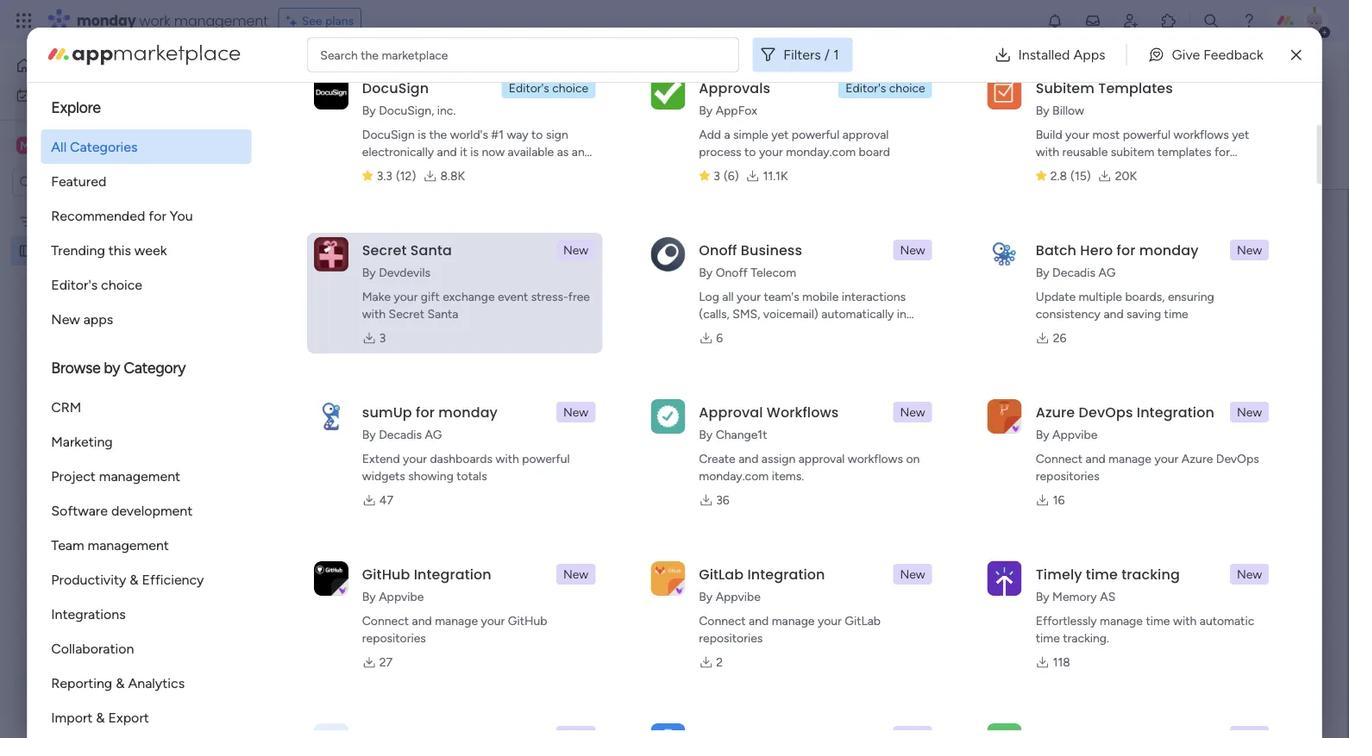 Task type: describe. For each thing, give the bounding box(es) containing it.
most
[[1093, 127, 1120, 142]]

my work
[[38, 88, 84, 103]]

form form
[[229, 190, 1348, 739]]

see plans button
[[279, 8, 362, 34]]

productivity & efficiency
[[51, 572, 204, 588]]

0 vertical spatial devops
[[1079, 403, 1133, 422]]

2
[[716, 655, 723, 670]]

marketing
[[51, 434, 113, 450]]

for up if
[[621, 290, 638, 307]]

1 horizontal spatial employee
[[262, 55, 396, 93]]

employee wellbeing survey
[[554, 232, 938, 271]]

/ for filters
[[825, 47, 830, 63]]

powered
[[346, 152, 401, 168]]

the up if
[[641, 290, 662, 307]]

organization
[[554, 359, 629, 376]]

name
[[764, 290, 798, 307]]

batch hero for monday
[[1036, 240, 1199, 260]]

now
[[481, 145, 505, 159]]

by appvibe for gitlab
[[699, 590, 761, 605]]

13. how would you rate your overall well-being?
[[553, 382, 881, 401]]

your inside thank you for participating in this employee wellbeing survey! know that you can fill out for the form using your name or simply write 'anonymous' for the first question if you prefer.
[[734, 290, 761, 307]]

project
[[1088, 162, 1127, 176]]

#1
[[491, 127, 504, 142]]

0 horizontal spatial editor's choice
[[51, 277, 142, 293]]

14.
[[553, 482, 570, 501]]

new for timely time tracking
[[1237, 567, 1262, 582]]

editor's for docusign
[[509, 81, 549, 95]]

invite / 1 button
[[1204, 60, 1289, 88]]

on inside the with these result, we hope to have a better pulse on wellness at our organization and bring your relevant programming to better support you.
[[856, 342, 872, 358]]

copy form link
[[1198, 153, 1277, 167]]

dapulse x slim image
[[1292, 44, 1302, 65]]

13. How would you rate your overall well-being? field
[[553, 414, 1015, 449]]

your inside add a simple yet powerful approval process to your monday.com board
[[759, 145, 783, 159]]

electronically
[[362, 145, 434, 159]]

your inside make your gift exchange event stress-free with secret santa
[[394, 290, 418, 304]]

and inside connect and manage your gitlab repositories
[[749, 614, 769, 629]]

approval inside add a simple yet powerful approval process to your monday.com board
[[842, 127, 889, 142]]

my work button
[[10, 82, 186, 109]]

copy form link button
[[1167, 146, 1284, 174]]

0 horizontal spatial gitlab
[[699, 565, 744, 584]]

time down the effortlessly
[[1036, 631, 1060, 646]]

select product image
[[16, 12, 33, 29]]

recurring
[[1036, 162, 1085, 176]]

you inside group
[[640, 482, 666, 501]]

by for browse
[[104, 359, 120, 378]]

and inside the create and assign approval workflows on monday.com items.
[[739, 452, 758, 466]]

board
[[859, 145, 890, 159]]

approval inside the create and assign approval workflows on monday.com items.
[[799, 452, 845, 466]]

available
[[508, 145, 554, 159]]

(12)
[[396, 169, 416, 183]]

(6)
[[724, 169, 739, 183]]

widgets
[[362, 469, 405, 484]]

add
[[699, 127, 721, 142]]

table button
[[262, 100, 330, 128]]

26
[[1053, 331, 1067, 346]]

1 vertical spatial better
[[878, 359, 916, 376]]

/ for invite
[[1269, 67, 1274, 82]]

survey!
[[885, 273, 929, 289]]

automatically
[[821, 307, 894, 321]]

decadis for sumup
[[379, 428, 422, 442]]

being?
[[834, 382, 881, 401]]

to down electronically
[[390, 162, 401, 176]]

form inside thank you for participating in this employee wellbeing survey! know that you can fill out for the form using your name or simply write 'anonymous' for the first question if you prefer.
[[665, 290, 694, 307]]

at
[[931, 342, 943, 358]]

log
[[699, 290, 719, 304]]

0 vertical spatial secret
[[362, 240, 406, 260]]

by appvibe for github
[[362, 590, 424, 605]]

app logo image for batch hero for monday
[[988, 237, 1022, 272]]

new for secret santa
[[563, 243, 588, 258]]

export
[[108, 710, 149, 726]]

fill
[[579, 290, 593, 307]]

search the marketplace
[[320, 47, 448, 62]]

you up out on the top left of page
[[593, 273, 616, 289]]

sumup
[[362, 403, 412, 422]]

team's
[[764, 290, 799, 304]]

add view image
[[394, 108, 401, 120]]

to up the available
[[531, 127, 543, 142]]

docusign for docusign is the world's #1 way to sign electronically and it is now available as an easy to use monday.com app
[[362, 127, 415, 142]]

for left you
[[149, 208, 166, 224]]

0 vertical spatial being
[[471, 55, 549, 93]]

by for azure
[[1036, 428, 1050, 442]]

2.8
[[1051, 169, 1067, 183]]

create and assign approval workflows on monday.com items.
[[699, 452, 920, 484]]

your inside group
[[713, 382, 744, 401]]

how would you rate your overall well-being? element
[[553, 382, 881, 401]]

1 for invite / 1
[[1277, 67, 1282, 82]]

& for reporting
[[116, 675, 125, 692]]

app logo image for secret santa
[[314, 237, 348, 272]]

and inside connect and manage your github repositories
[[412, 614, 432, 629]]

new for gitlab integration
[[900, 567, 925, 582]]

can
[[554, 290, 576, 307]]

relevant
[[724, 359, 773, 376]]

0 vertical spatial this
[[109, 242, 131, 258]]

0 horizontal spatial better
[[779, 342, 817, 358]]

3 (6)
[[714, 169, 739, 183]]

github integration
[[362, 565, 491, 584]]

for up question
[[619, 273, 637, 289]]

your inside the with these result, we hope to have a better pulse on wellness at our organization and bring your relevant programming to better support you.
[[693, 359, 720, 376]]

approval workflows
[[699, 403, 839, 422]]

by inside subitem templates by billow
[[1036, 103, 1050, 118]]

add to favorites image
[[686, 65, 704, 82]]

1 horizontal spatial is
[[470, 145, 479, 159]]

week
[[135, 242, 167, 258]]

plans
[[325, 13, 354, 28]]

app logo image for sumup for monday
[[314, 399, 348, 434]]

update multiple boards, ensuring consistency and saving time
[[1036, 290, 1214, 321]]

project
[[51, 468, 96, 485]]

showing
[[408, 469, 453, 484]]

the left update
[[996, 290, 1017, 307]]

build
[[1036, 127, 1063, 142]]

employee inside form form
[[554, 232, 691, 271]]

new for sumup for monday
[[563, 405, 588, 420]]

the right search
[[361, 47, 379, 62]]

& for import
[[96, 710, 105, 726]]

by up add
[[699, 103, 713, 118]]

invite / 1
[[1236, 67, 1282, 82]]

editor's choice for approvals
[[845, 81, 925, 95]]

your inside log all your team's mobile interactions (calls, sms, voicemail) automatically in monday.com!
[[737, 290, 761, 304]]

by decadis ag for batch
[[1036, 265, 1116, 280]]

connect for github
[[362, 614, 409, 629]]

trending
[[51, 242, 105, 258]]

management for project management
[[99, 468, 181, 485]]

log all your team's mobile interactions (calls, sms, voicemail) automatically in monday.com!
[[699, 290, 907, 339]]

0 vertical spatial santa
[[410, 240, 452, 260]]

by for powered
[[404, 152, 419, 168]]

0 horizontal spatial github
[[362, 565, 410, 584]]

employee
[[760, 273, 820, 289]]

effortlessly manage time with automatic time tracking.
[[1036, 614, 1255, 646]]

apps
[[1074, 47, 1106, 63]]

team management
[[51, 537, 169, 554]]

world's
[[450, 127, 488, 142]]

for right sumup
[[416, 403, 434, 422]]

how
[[573, 382, 603, 401]]

1 vertical spatial monday
[[1139, 240, 1199, 260]]

by for github
[[362, 590, 376, 605]]

azure inside connect and manage your azure devops repositories
[[1182, 452, 1213, 466]]

gift
[[421, 290, 439, 304]]

by for approval
[[699, 428, 713, 442]]

manage inside "effortlessly manage time with automatic time tracking."
[[1100, 614, 1143, 629]]

by appfox
[[699, 103, 757, 118]]

integrations
[[51, 606, 126, 623]]

crm
[[51, 399, 81, 416]]

search everything image
[[1203, 12, 1220, 29]]

hope
[[685, 342, 717, 358]]

your inside extend your dashboards with powerful widgets showing totals
[[403, 452, 427, 466]]

apps image
[[1161, 12, 1178, 29]]

1 horizontal spatial monday
[[438, 403, 498, 422]]

repositories inside connect and manage your azure devops repositories
[[1036, 469, 1100, 484]]

yet inside add a simple yet powerful approval process to your monday.com board
[[771, 127, 789, 142]]

if
[[638, 307, 646, 324]]

free
[[568, 290, 590, 304]]

docusign is the world's #1 way to sign electronically and it is now available as an easy to use monday.com app
[[362, 127, 585, 176]]

by for secret
[[362, 265, 376, 280]]

show board description image
[[657, 66, 678, 83]]

by for gitlab
[[699, 590, 713, 605]]

1 vertical spatial employee well-being survey
[[41, 244, 192, 258]]

app logo image for github integration
[[314, 562, 348, 596]]

process
[[699, 145, 741, 159]]

with inside make your gift exchange event stress-free with secret santa
[[362, 307, 385, 321]]

powerful for approvals
[[792, 127, 840, 142]]

inc.
[[437, 103, 456, 118]]

recommended
[[51, 208, 145, 224]]

1 vertical spatial survey
[[157, 244, 192, 258]]

monday.com inside the create and assign approval workflows on monday.com items.
[[699, 469, 769, 484]]

workflows for powerful
[[1174, 127, 1229, 142]]

you right that
[[998, 273, 1020, 289]]

repositories for github integration
[[362, 631, 426, 646]]

workflows for approval
[[848, 452, 903, 466]]

search
[[320, 47, 358, 62]]

3 for 3 (6)
[[714, 169, 720, 183]]

overall
[[748, 382, 795, 401]]

Search in workspace field
[[36, 173, 144, 192]]

by memory as
[[1036, 590, 1116, 605]]

main workspace
[[40, 137, 142, 154]]

for down that
[[976, 290, 993, 307]]

1 horizontal spatial employee well-being survey
[[262, 55, 645, 93]]

ruby anderson image
[[1301, 7, 1329, 35]]

bring
[[659, 359, 690, 376]]

exchange
[[442, 290, 495, 304]]

your inside connect and manage your azure devops repositories
[[1155, 452, 1179, 466]]

support
[[919, 359, 967, 376]]

update
[[1036, 290, 1076, 304]]

14. anything you want to add? group
[[553, 469, 1015, 649]]

you inside group
[[652, 382, 678, 401]]

form inside button
[[1230, 153, 1256, 167]]

appvibe for github
[[379, 590, 424, 605]]

app logo image for timely time tracking
[[988, 562, 1022, 596]]

in inside thank you for participating in this employee wellbeing survey! know that you can fill out for the form using your name or simply write 'anonymous' for the first question if you prefer.
[[720, 273, 731, 289]]

0 horizontal spatial well-
[[97, 244, 123, 258]]

gitlab inside connect and manage your gitlab repositories
[[845, 614, 881, 629]]

0 vertical spatial onoff
[[699, 240, 737, 260]]

choice for approvals
[[889, 81, 925, 95]]

monday.com inside docusign is the world's #1 way to sign electronically and it is now available as an easy to use monday.com app
[[426, 162, 496, 176]]

dapulse integrations image
[[995, 107, 1007, 120]]

azure devops integration
[[1036, 403, 1215, 422]]

3 for 3
[[379, 331, 386, 346]]



Task type: vqa. For each thing, say whether or not it's contained in the screenshot.
ALL CATEGORIES
yes



Task type: locate. For each thing, give the bounding box(es) containing it.
editor's up board
[[845, 81, 886, 95]]

santa down gift
[[427, 307, 458, 321]]

templates
[[1158, 145, 1212, 159]]

result,
[[624, 342, 661, 358]]

1 for filters / 1
[[834, 47, 839, 63]]

appvibe for azure
[[1053, 428, 1098, 442]]

monday.com down create
[[699, 469, 769, 484]]

help image
[[1241, 12, 1258, 29]]

software
[[51, 503, 108, 519]]

3
[[714, 169, 720, 183], [379, 331, 386, 346]]

editor's up 'way'
[[509, 81, 549, 95]]

a right add
[[724, 127, 730, 142]]

& left efficiency
[[130, 572, 139, 588]]

1 vertical spatial monday.com
[[426, 162, 496, 176]]

create
[[699, 452, 736, 466]]

36
[[716, 493, 730, 508]]

decadis down batch
[[1053, 265, 1096, 280]]

our
[[946, 342, 966, 358]]

1 horizontal spatial choice
[[552, 81, 588, 95]]

repositories up 2
[[699, 631, 763, 646]]

management up development
[[99, 468, 181, 485]]

0 horizontal spatial in
[[720, 273, 731, 289]]

installed apps
[[1019, 47, 1106, 63]]

you left want
[[640, 482, 666, 501]]

manage inside connect and manage your azure devops repositories
[[1109, 452, 1152, 466]]

app logo image for gitlab integration
[[651, 562, 685, 596]]

by onoff telecom
[[699, 265, 796, 280]]

question
[[581, 307, 634, 324]]

0 vertical spatial azure
[[1036, 403, 1075, 422]]

santa inside make your gift exchange event stress-free with secret santa
[[427, 307, 458, 321]]

option
[[0, 206, 220, 210]]

/ inside 'filters / 1' dropdown button
[[825, 47, 830, 63]]

this left week
[[109, 242, 131, 258]]

ensuring
[[1168, 290, 1214, 304]]

2 horizontal spatial by appvibe
[[1036, 428, 1098, 442]]

azure
[[1036, 403, 1075, 422], [1182, 452, 1213, 466]]

work inside my work button
[[58, 88, 84, 103]]

board
[[67, 214, 99, 229]]

monday
[[77, 11, 136, 30], [1139, 240, 1199, 260], [438, 403, 498, 422]]

import
[[51, 710, 93, 726]]

connect inside connect and manage your azure devops repositories
[[1036, 452, 1083, 466]]

time down "ensuring"
[[1164, 307, 1189, 321]]

editor's choice up board
[[845, 81, 925, 95]]

powerful inside build your most powerful workflows yet with reusable subitem templates for recurring project tasks.
[[1123, 127, 1171, 142]]

0 horizontal spatial connect
[[362, 614, 409, 629]]

management
[[174, 11, 268, 30], [99, 468, 181, 485], [88, 537, 169, 554]]

choice up board
[[889, 81, 925, 95]]

your inside connect and manage your gitlab repositories
[[818, 614, 842, 629]]

and inside connect and manage your azure devops repositories
[[1086, 452, 1106, 466]]

/ inside invite / 1 button
[[1269, 67, 1274, 82]]

is right it
[[470, 145, 479, 159]]

devdevils
[[379, 265, 430, 280]]

employee up out on the top left of page
[[554, 232, 691, 271]]

by appvibe for azure
[[1036, 428, 1098, 442]]

a inside add a simple yet powerful approval process to your monday.com board
[[724, 127, 730, 142]]

with left automatic
[[1173, 614, 1197, 629]]

for right hero
[[1117, 240, 1136, 260]]

1 yet from the left
[[771, 127, 789, 142]]

2 vertical spatial monday.com
[[699, 469, 769, 484]]

2 yet from the left
[[1232, 127, 1250, 142]]

1 right the filters
[[834, 47, 839, 63]]

'anonymous'
[[894, 290, 972, 307]]

1 horizontal spatial on
[[906, 452, 920, 466]]

appvibe for gitlab
[[716, 590, 761, 605]]

2 horizontal spatial employee
[[554, 232, 691, 271]]

new for github integration
[[563, 567, 588, 582]]

1 horizontal spatial &
[[116, 675, 125, 692]]

0 vertical spatial &
[[130, 572, 139, 588]]

0 horizontal spatial monday
[[77, 11, 136, 30]]

well-
[[403, 55, 471, 93], [97, 244, 123, 258], [799, 382, 834, 401]]

efficiency
[[142, 572, 204, 588]]

1 vertical spatial /
[[1269, 67, 1274, 82]]

1 horizontal spatial azure
[[1182, 452, 1213, 466]]

repositories up 16
[[1036, 469, 1100, 484]]

time down tracking
[[1146, 614, 1170, 629]]

to right want
[[708, 482, 722, 501]]

Employee well-being survey field
[[258, 55, 649, 93]]

editor's choice
[[509, 81, 588, 95], [845, 81, 925, 95], [51, 277, 142, 293]]

this down employee wellbeing survey at the top of page
[[735, 273, 757, 289]]

by decadis ag down sumup
[[362, 428, 442, 442]]

employee up table
[[262, 55, 396, 93]]

powerful up 14.
[[522, 452, 570, 466]]

1 horizontal spatial editor's choice
[[509, 81, 588, 95]]

& left export
[[96, 710, 105, 726]]

6
[[716, 331, 723, 346]]

by appvibe down the azure devops integration
[[1036, 428, 1098, 442]]

2 vertical spatial &
[[96, 710, 105, 726]]

2 horizontal spatial editor's choice
[[845, 81, 925, 95]]

1 horizontal spatial by decadis ag
[[1036, 265, 1116, 280]]

by down github integration
[[362, 590, 376, 605]]

0 horizontal spatial employee
[[41, 244, 94, 258]]

decadis for batch
[[1053, 265, 1096, 280]]

(15)
[[1071, 169, 1091, 183]]

yet inside build your most powerful workflows yet with reusable subitem templates for recurring project tasks.
[[1232, 127, 1250, 142]]

0 vertical spatial is
[[417, 127, 426, 142]]

consistency
[[1036, 307, 1101, 321]]

2 docusign from the top
[[362, 127, 415, 142]]

2 horizontal spatial appvibe
[[1053, 428, 1098, 442]]

to up being?
[[861, 359, 874, 376]]

invite members image
[[1123, 12, 1140, 29]]

well- up inc.
[[403, 55, 471, 93]]

1 vertical spatial gitlab
[[845, 614, 881, 629]]

give feedback
[[1173, 47, 1264, 63]]

the down inc.
[[429, 127, 447, 142]]

new for approval workflows
[[900, 405, 925, 420]]

0 horizontal spatial a
[[724, 127, 730, 142]]

app logo image for docusign
[[314, 75, 348, 109]]

programming
[[776, 359, 858, 376]]

manage down gitlab integration
[[772, 614, 815, 629]]

editor's for approvals
[[845, 81, 886, 95]]

being inside list box
[[123, 244, 154, 258]]

0 horizontal spatial appvibe
[[379, 590, 424, 605]]

being down recommended for you
[[123, 244, 154, 258]]

1 docusign from the top
[[362, 78, 429, 98]]

collapse board header image
[[1306, 107, 1320, 121]]

app logo image for approval workflows
[[651, 399, 685, 434]]

0 horizontal spatial ag
[[425, 428, 442, 442]]

docusign up electronically
[[362, 127, 415, 142]]

list box
[[0, 204, 220, 499]]

on inside the create and assign approval workflows on monday.com items.
[[906, 452, 920, 466]]

public board image
[[18, 243, 35, 259]]

monday up home button
[[77, 11, 136, 30]]

first board
[[41, 214, 99, 229]]

subitem templates by billow
[[1036, 78, 1173, 118]]

and inside update multiple boards, ensuring consistency and saving time
[[1104, 307, 1124, 321]]

by decadis ag for sumup
[[362, 428, 442, 442]]

1 horizontal spatial ag
[[1099, 265, 1116, 280]]

for inside build your most powerful workflows yet with reusable subitem templates for recurring project tasks.
[[1215, 145, 1230, 159]]

to down simple
[[744, 145, 756, 159]]

form
[[1230, 153, 1256, 167], [665, 290, 694, 307]]

monday up dashboards
[[438, 403, 498, 422]]

appfox
[[716, 103, 757, 118]]

time up as
[[1086, 565, 1118, 584]]

management up productivity & efficiency
[[88, 537, 169, 554]]

1 vertical spatial work
[[58, 88, 84, 103]]

by devdevils
[[362, 265, 430, 280]]

onoff business
[[699, 240, 802, 260]]

0 vertical spatial management
[[174, 11, 268, 30]]

secret
[[362, 240, 406, 260], [388, 307, 424, 321]]

to inside group
[[708, 482, 722, 501]]

your inside connect and manage your github repositories
[[481, 614, 505, 629]]

2 horizontal spatial choice
[[889, 81, 925, 95]]

list box containing first board
[[0, 204, 220, 499]]

editor's choice up apps
[[51, 277, 142, 293]]

your
[[1065, 127, 1090, 142], [759, 145, 783, 159], [394, 290, 418, 304], [737, 290, 761, 304], [734, 290, 761, 307], [693, 359, 720, 376], [713, 382, 744, 401], [403, 452, 427, 466], [1155, 452, 1179, 466], [481, 614, 505, 629], [818, 614, 842, 629]]

docusign inside docusign is the world's #1 way to sign electronically and it is now available as an easy to use monday.com app
[[362, 127, 415, 142]]

1 horizontal spatial being
[[471, 55, 549, 93]]

appvibe down gitlab integration
[[716, 590, 761, 605]]

reporting & analytics
[[51, 675, 185, 692]]

app logo image for azure devops integration
[[988, 399, 1022, 434]]

by for onoff
[[699, 265, 713, 280]]

a inside the with these result, we hope to have a better pulse on wellness at our organization and bring your relevant programming to better support you.
[[769, 342, 776, 358]]

assign
[[761, 452, 796, 466]]

8.8k
[[440, 169, 465, 183]]

by right browse
[[104, 359, 120, 378]]

workflows
[[767, 403, 839, 422]]

by appvibe down github integration
[[362, 590, 424, 605]]

0 horizontal spatial form
[[665, 290, 694, 307]]

1 inside dropdown button
[[834, 47, 839, 63]]

appvibe down the azure devops integration
[[1053, 428, 1098, 442]]

and inside the with these result, we hope to have a better pulse on wellness at our organization and bring your relevant programming to better support you.
[[633, 359, 655, 376]]

apps marketplace image
[[48, 44, 240, 65]]

secret inside make your gift exchange event stress-free with secret santa
[[388, 307, 424, 321]]

by docusign, inc.
[[362, 103, 456, 118]]

new for azure devops integration
[[1237, 405, 1262, 420]]

activity
[[1122, 67, 1164, 82]]

work for my
[[58, 88, 84, 103]]

0 vertical spatial by
[[404, 152, 419, 168]]

by for timely
[[1036, 590, 1050, 605]]

connect for gitlab
[[699, 614, 746, 629]]

survey
[[844, 232, 938, 271]]

time inside update multiple boards, ensuring consistency and saving time
[[1164, 307, 1189, 321]]

choice for docusign
[[552, 81, 588, 95]]

docusign up docusign,
[[362, 78, 429, 98]]

this inside thank you for participating in this employee wellbeing survey! know that you can fill out for the form using your name or simply write 'anonymous' for the first question if you prefer.
[[735, 273, 757, 289]]

2 horizontal spatial integration
[[1137, 403, 1215, 422]]

1 horizontal spatial survey
[[555, 55, 645, 93]]

powerful up subitem in the right top of the page
[[1123, 127, 1171, 142]]

decadis down sumup
[[379, 428, 422, 442]]

thank you for participating in this employee wellbeing survey! know that you can fill out for the form using your name or simply write 'anonymous' for the first question if you prefer.
[[554, 273, 1020, 324]]

repositories inside connect and manage your github repositories
[[362, 631, 426, 646]]

workforms logo image
[[426, 146, 524, 174]]

tracking.
[[1063, 631, 1109, 646]]

ag for for
[[425, 428, 442, 442]]

1 vertical spatial docusign
[[362, 127, 415, 142]]

well- down programming
[[799, 382, 834, 401]]

and down github integration
[[412, 614, 432, 629]]

being
[[471, 55, 549, 93], [123, 244, 154, 258]]

batch
[[1036, 240, 1077, 260]]

notifications image
[[1047, 12, 1064, 29]]

with inside build your most powerful workflows yet with reusable subitem templates for recurring project tasks.
[[1036, 145, 1059, 159]]

new
[[563, 243, 588, 258], [900, 243, 925, 258], [1237, 243, 1262, 258], [51, 311, 80, 328], [563, 405, 588, 420], [900, 405, 925, 420], [1237, 405, 1262, 420], [563, 567, 588, 582], [900, 567, 925, 582], [1237, 567, 1262, 582]]

integration for gitlab integration
[[747, 565, 825, 584]]

secret up by devdevils
[[362, 240, 406, 260]]

to inside add a simple yet powerful approval process to your monday.com board
[[744, 145, 756, 159]]

and left it
[[437, 145, 457, 159]]

0 vertical spatial a
[[724, 127, 730, 142]]

by up create
[[699, 428, 713, 442]]

boards,
[[1125, 290, 1165, 304]]

1 horizontal spatial /
[[1269, 67, 1274, 82]]

1 inside button
[[1277, 67, 1282, 82]]

0 vertical spatial github
[[362, 565, 410, 584]]

to down monday.com!
[[720, 342, 733, 358]]

1 horizontal spatial form
[[1230, 153, 1256, 167]]

write
[[860, 290, 891, 307]]

1 horizontal spatial integration
[[747, 565, 825, 584]]

and down multiple
[[1104, 307, 1124, 321]]

1 horizontal spatial well-
[[403, 55, 471, 93]]

effortlessly
[[1036, 614, 1097, 629]]

a right have
[[769, 342, 776, 358]]

13. how would you rate your overall well-being? group
[[553, 369, 1015, 469]]

docusign for docusign
[[362, 78, 429, 98]]

with inside extend your dashboards with powerful widgets showing totals
[[495, 452, 519, 466]]

the inside docusign is the world's #1 way to sign electronically and it is now available as an easy to use monday.com app
[[429, 127, 447, 142]]

using
[[698, 290, 730, 307]]

manage for gitlab
[[772, 614, 815, 629]]

ag
[[1099, 265, 1116, 280], [425, 428, 442, 442]]

prefer.
[[675, 307, 715, 324]]

all categories
[[51, 139, 138, 155]]

activity button
[[1115, 60, 1197, 88]]

you right if
[[649, 307, 672, 324]]

0 vertical spatial 1
[[834, 47, 839, 63]]

by up build
[[1036, 103, 1050, 118]]

1 horizontal spatial by
[[404, 152, 419, 168]]

by up extend on the left bottom of the page
[[362, 428, 376, 442]]

1 horizontal spatial in
[[897, 307, 907, 321]]

devops inside connect and manage your azure devops repositories
[[1216, 452, 1259, 466]]

by for sumup
[[362, 428, 376, 442]]

connect inside connect and manage your github repositories
[[362, 614, 409, 629]]

ag down batch hero for monday
[[1099, 265, 1116, 280]]

connect inside connect and manage your gitlab repositories
[[699, 614, 746, 629]]

workspace image
[[16, 136, 34, 155]]

by up (12)
[[404, 152, 419, 168]]

& up export
[[116, 675, 125, 692]]

survey
[[555, 55, 645, 93], [157, 244, 192, 258]]

0 vertical spatial /
[[825, 47, 830, 63]]

with inside "effortlessly manage time with automatic time tracking."
[[1173, 614, 1197, 629]]

workflows inside build your most powerful workflows yet with reusable subitem templates for recurring project tasks.
[[1174, 127, 1229, 142]]

/ right invite
[[1269, 67, 1274, 82]]

form
[[343, 107, 370, 121]]

category
[[124, 359, 186, 378]]

these
[[586, 342, 620, 358]]

/ right the filters
[[825, 47, 830, 63]]

1 horizontal spatial this
[[735, 273, 757, 289]]

& for productivity
[[130, 572, 139, 588]]

connect up 27
[[362, 614, 409, 629]]

1 vertical spatial this
[[735, 273, 757, 289]]

well- inside group
[[799, 382, 834, 401]]

0 vertical spatial ag
[[1099, 265, 1116, 280]]

manage down the azure devops integration
[[1109, 452, 1152, 466]]

appvibe
[[1053, 428, 1098, 442], [379, 590, 424, 605], [716, 590, 761, 605]]

and down result,
[[633, 359, 655, 376]]

1 horizontal spatial editor's
[[509, 81, 549, 95]]

app
[[499, 162, 519, 176]]

azure down the azure devops integration
[[1182, 452, 1213, 466]]

automatic
[[1200, 614, 1255, 629]]

anything
[[573, 482, 636, 501]]

repositories for gitlab integration
[[699, 631, 763, 646]]

ag for hero
[[1099, 265, 1116, 280]]

1 horizontal spatial connect
[[699, 614, 746, 629]]

feedback
[[1204, 47, 1264, 63]]

integration for github integration
[[414, 565, 491, 584]]

monday.com down it
[[426, 162, 496, 176]]

and down gitlab integration
[[749, 614, 769, 629]]

0 horizontal spatial yet
[[771, 127, 789, 142]]

your inside build your most powerful workflows yet with reusable subitem templates for recurring project tasks.
[[1065, 127, 1090, 142]]

you
[[170, 208, 193, 224]]

0 vertical spatial in
[[720, 273, 731, 289]]

0 vertical spatial employee well-being survey
[[262, 55, 645, 93]]

new for onoff business
[[900, 243, 925, 258]]

0 horizontal spatial is
[[417, 127, 426, 142]]

connect and manage your azure devops repositories
[[1036, 452, 1259, 484]]

app logo image
[[314, 75, 348, 109], [651, 75, 685, 109], [988, 75, 1022, 109], [988, 237, 1022, 272], [314, 237, 348, 272], [651, 237, 685, 272], [314, 399, 348, 434], [651, 399, 685, 434], [988, 399, 1022, 434], [988, 562, 1022, 596], [314, 562, 348, 596], [651, 562, 685, 596]]

powerful inside add a simple yet powerful approval process to your monday.com board
[[792, 127, 840, 142]]

0 horizontal spatial 1
[[834, 47, 839, 63]]

choice down trending this week
[[101, 277, 142, 293]]

2 horizontal spatial &
[[130, 572, 139, 588]]

add?
[[725, 482, 761, 501]]

manage inside connect and manage your gitlab repositories
[[772, 614, 815, 629]]

ag down sumup for monday
[[425, 428, 442, 442]]

inbox image
[[1085, 12, 1102, 29]]

3.3 (12)
[[377, 169, 416, 183]]

0 horizontal spatial integration
[[414, 565, 491, 584]]

by down gitlab integration
[[699, 590, 713, 605]]

2 horizontal spatial well-
[[799, 382, 834, 401]]

subitem
[[1036, 78, 1095, 98]]

1 vertical spatial being
[[123, 244, 154, 258]]

1 vertical spatial management
[[99, 468, 181, 485]]

1 horizontal spatial 3
[[714, 169, 720, 183]]

app logo image for onoff business
[[651, 237, 685, 272]]

by appvibe down gitlab integration
[[699, 590, 761, 605]]

1 vertical spatial 1
[[1277, 67, 1282, 82]]

the
[[361, 47, 379, 62], [429, 127, 447, 142], [641, 290, 662, 307], [996, 290, 1017, 307]]

manage for azure
[[1109, 452, 1152, 466]]

editor's down the trending
[[51, 277, 98, 293]]

and inside docusign is the world's #1 way to sign electronically and it is now available as an easy to use monday.com app
[[437, 145, 457, 159]]

with down "make"
[[362, 307, 385, 321]]

0 horizontal spatial repositories
[[362, 631, 426, 646]]

1 horizontal spatial yet
[[1232, 127, 1250, 142]]

with right dashboards
[[495, 452, 519, 466]]

0 horizontal spatial choice
[[101, 277, 142, 293]]

0 vertical spatial monday
[[77, 11, 136, 30]]

20k
[[1115, 169, 1137, 183]]

0 vertical spatial by decadis ag
[[1036, 265, 1116, 280]]

github inside connect and manage your github repositories
[[508, 614, 547, 629]]

and
[[437, 145, 457, 159], [1104, 307, 1124, 321], [633, 359, 655, 376], [739, 452, 758, 466], [1086, 452, 1106, 466], [412, 614, 432, 629], [749, 614, 769, 629]]

use
[[404, 162, 423, 176]]

app logo image for approvals
[[651, 75, 685, 109]]

by for batch
[[1036, 265, 1050, 280]]

0 horizontal spatial editor's
[[51, 277, 98, 293]]

0 horizontal spatial this
[[109, 242, 131, 258]]

0 horizontal spatial workflows
[[848, 452, 903, 466]]

2 horizontal spatial repositories
[[1036, 469, 1100, 484]]

timely time tracking
[[1036, 565, 1180, 584]]

anything you want to add? element
[[553, 482, 761, 501]]

1 vertical spatial is
[[470, 145, 479, 159]]

management for team management
[[88, 537, 169, 554]]

easy
[[362, 162, 387, 176]]

1 vertical spatial onoff
[[716, 265, 748, 280]]

0 horizontal spatial on
[[856, 342, 872, 358]]

connect
[[1036, 452, 1083, 466], [362, 614, 409, 629], [699, 614, 746, 629]]

powerful for sumup for monday
[[522, 452, 570, 466]]

workflows inside the create and assign approval workflows on monday.com items.
[[848, 452, 903, 466]]

1 vertical spatial devops
[[1216, 452, 1259, 466]]

1 vertical spatial &
[[116, 675, 125, 692]]

editor's choice for docusign
[[509, 81, 588, 95]]

integrate
[[1014, 107, 1064, 121]]

0 horizontal spatial employee well-being survey
[[41, 244, 192, 258]]

0 vertical spatial monday.com
[[786, 145, 856, 159]]

and down the azure devops integration
[[1086, 452, 1106, 466]]

employee
[[262, 55, 396, 93], [554, 232, 691, 271], [41, 244, 94, 258]]

link
[[1259, 153, 1277, 167]]

1 vertical spatial workflows
[[848, 452, 903, 466]]

1 horizontal spatial monday.com
[[699, 469, 769, 484]]

repositories inside connect and manage your gitlab repositories
[[699, 631, 763, 646]]

by left add view image
[[362, 103, 376, 118]]

in inside log all your team's mobile interactions (calls, sms, voicemail) automatically in monday.com!
[[897, 307, 907, 321]]

0 vertical spatial gitlab
[[699, 565, 744, 584]]

powerful inside extend your dashboards with powerful widgets showing totals
[[522, 452, 570, 466]]

manage for github
[[435, 614, 478, 629]]

1 vertical spatial 3
[[379, 331, 386, 346]]

3 left (6)
[[714, 169, 720, 183]]

0 vertical spatial approval
[[842, 127, 889, 142]]

monday.com inside add a simple yet powerful approval process to your monday.com board
[[786, 145, 856, 159]]

workspace selection element
[[16, 135, 144, 158]]

add a simple yet powerful approval process to your monday.com board
[[699, 127, 890, 159]]

by down the azure devops integration
[[1036, 428, 1050, 442]]

in down interactions at the right top of the page
[[897, 307, 907, 321]]

sms,
[[732, 307, 760, 321]]

onoff up the "by onoff telecom"
[[699, 240, 737, 260]]

as
[[1100, 590, 1116, 605]]

1 vertical spatial a
[[769, 342, 776, 358]]

14. Anything you want to add? text field
[[553, 514, 1015, 623]]

integration up connect and manage your gitlab repositories
[[747, 565, 825, 584]]

work for monday
[[139, 11, 170, 30]]

0 horizontal spatial powerful
[[522, 452, 570, 466]]

to
[[531, 127, 543, 142], [744, 145, 756, 159], [390, 162, 401, 176], [720, 342, 733, 358], [861, 359, 874, 376], [708, 482, 722, 501]]

project management
[[51, 468, 181, 485]]

0 horizontal spatial by decadis ag
[[362, 428, 442, 442]]

connect up 16
[[1036, 452, 1083, 466]]

by decadis ag down batch
[[1036, 265, 1116, 280]]

manage inside connect and manage your github repositories
[[435, 614, 478, 629]]

0 vertical spatial survey
[[555, 55, 645, 93]]

approvals
[[699, 78, 770, 98]]

for right templates
[[1215, 145, 1230, 159]]

repositories up 27
[[362, 631, 426, 646]]

santa up devdevils
[[410, 240, 452, 260]]

by down batch
[[1036, 265, 1050, 280]]

connect for azure
[[1036, 452, 1083, 466]]

better
[[779, 342, 817, 358], [878, 359, 916, 376]]

1 vertical spatial in
[[897, 307, 907, 321]]

3 down "make"
[[379, 331, 386, 346]]

new for batch hero for monday
[[1237, 243, 1262, 258]]

wellness
[[876, 342, 927, 358]]

1 horizontal spatial github
[[508, 614, 547, 629]]



